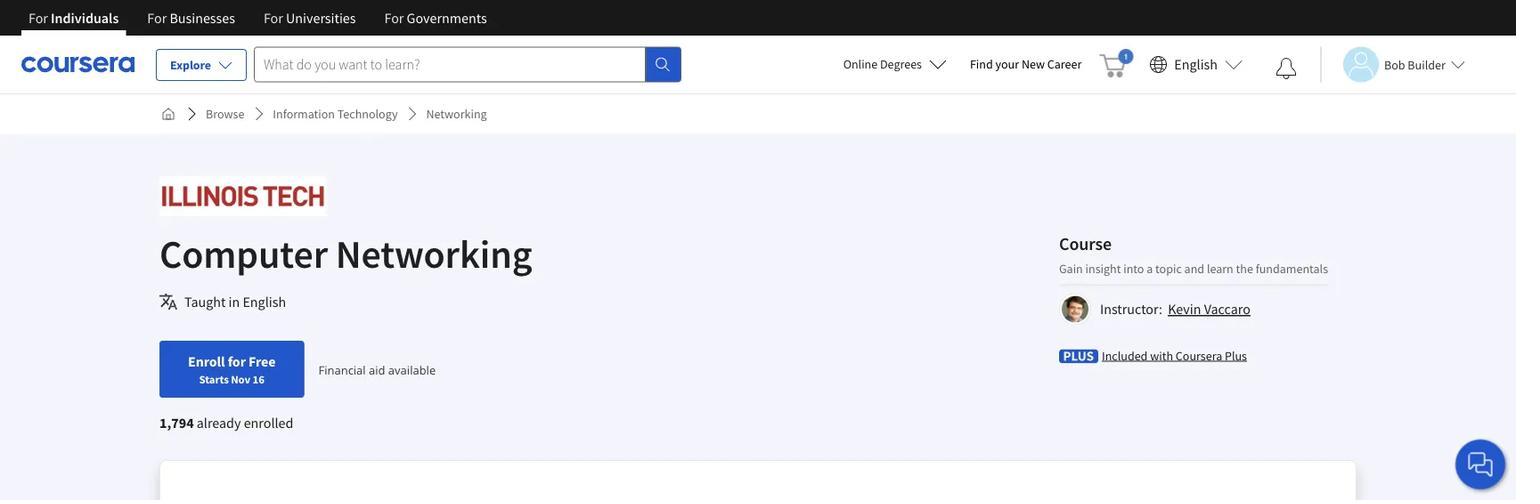 Task type: locate. For each thing, give the bounding box(es) containing it.
1 horizontal spatial english
[[1175, 56, 1218, 74]]

online
[[843, 56, 878, 72]]

course gain insight into a topic and learn the fundamentals
[[1059, 233, 1328, 277]]

4 for from the left
[[384, 9, 404, 27]]

networking
[[426, 106, 487, 122], [336, 229, 532, 278]]

None search field
[[254, 47, 682, 82]]

governments
[[407, 9, 487, 27]]

a
[[1147, 261, 1153, 277]]

for businesses
[[147, 9, 235, 27]]

online degrees
[[843, 56, 922, 72]]

1,794 already enrolled
[[159, 414, 293, 432]]

bob builder button
[[1320, 47, 1465, 82]]

topic
[[1156, 261, 1182, 277]]

1 for from the left
[[29, 9, 48, 27]]

gain
[[1059, 261, 1083, 277]]

1,794
[[159, 414, 194, 432]]

taught
[[184, 293, 226, 311]]

with
[[1150, 348, 1173, 364]]

2 for from the left
[[147, 9, 167, 27]]

0 horizontal spatial english
[[243, 293, 286, 311]]

explore button
[[156, 49, 247, 81]]

instructor:
[[1100, 301, 1163, 319]]

vaccaro
[[1204, 301, 1251, 319]]

for for businesses
[[147, 9, 167, 27]]

for left the governments
[[384, 9, 404, 27]]

financial aid available button
[[318, 362, 436, 378]]

available
[[388, 362, 436, 378]]

included with coursera plus link
[[1102, 347, 1247, 365]]

your
[[996, 56, 1019, 72]]

english inside button
[[1175, 56, 1218, 74]]

for left businesses
[[147, 9, 167, 27]]

networking link
[[419, 98, 494, 130]]

0 vertical spatial networking
[[426, 106, 487, 122]]

coursera plus image
[[1059, 350, 1099, 364]]

english right "shopping cart: 1 item" image in the right top of the page
[[1175, 56, 1218, 74]]

for for individuals
[[29, 9, 48, 27]]

for for governments
[[384, 9, 404, 27]]

3 for from the left
[[264, 9, 283, 27]]

for left universities
[[264, 9, 283, 27]]

chat with us image
[[1467, 451, 1495, 479]]

degrees
[[880, 56, 922, 72]]

course
[[1059, 233, 1112, 255]]

computer
[[159, 229, 328, 278]]

insight
[[1086, 261, 1121, 277]]

for left individuals
[[29, 9, 48, 27]]

taught in english
[[184, 293, 286, 311]]

learn
[[1207, 261, 1234, 277]]

illinois tech image
[[159, 176, 327, 217]]

16
[[253, 372, 264, 387]]

the
[[1236, 261, 1253, 277]]

english right 'in'
[[243, 293, 286, 311]]

english
[[1175, 56, 1218, 74], [243, 293, 286, 311]]

fundamentals
[[1256, 261, 1328, 277]]

businesses
[[170, 9, 235, 27]]

included
[[1102, 348, 1148, 364]]

for
[[29, 9, 48, 27], [147, 9, 167, 27], [264, 9, 283, 27], [384, 9, 404, 27]]

free
[[249, 353, 276, 371]]

0 vertical spatial english
[[1175, 56, 1218, 74]]



Task type: vqa. For each thing, say whether or not it's contained in the screenshot.
the 'About' corresponding to About the University
no



Task type: describe. For each thing, give the bounding box(es) containing it.
enrolled
[[244, 414, 293, 432]]

english button
[[1142, 36, 1250, 94]]

universities
[[286, 9, 356, 27]]

technology
[[337, 106, 398, 122]]

enroll
[[188, 353, 225, 371]]

financial
[[318, 362, 366, 378]]

instructor: kevin vaccaro
[[1100, 301, 1251, 319]]

browse link
[[199, 98, 252, 130]]

find your new career
[[970, 56, 1082, 72]]

1 vertical spatial networking
[[336, 229, 532, 278]]

shopping cart: 1 item image
[[1100, 49, 1134, 78]]

individuals
[[51, 9, 119, 27]]

kevin
[[1168, 301, 1201, 319]]

for for universities
[[264, 9, 283, 27]]

included with coursera plus
[[1102, 348, 1247, 364]]

find your new career link
[[961, 53, 1091, 76]]

information technology link
[[266, 98, 405, 130]]

browse
[[206, 106, 244, 122]]

for governments
[[384, 9, 487, 27]]

information technology
[[273, 106, 398, 122]]

find
[[970, 56, 993, 72]]

online degrees button
[[829, 45, 961, 84]]

home image
[[161, 107, 176, 121]]

aid
[[369, 362, 385, 378]]

for universities
[[264, 9, 356, 27]]

coursera image
[[21, 50, 135, 79]]

and
[[1185, 261, 1205, 277]]

bob builder
[[1385, 57, 1446, 73]]

bob
[[1385, 57, 1406, 73]]

into
[[1124, 261, 1144, 277]]

already
[[197, 414, 241, 432]]

enroll for free starts nov 16
[[188, 353, 276, 387]]

for individuals
[[29, 9, 119, 27]]

plus
[[1225, 348, 1247, 364]]

networking inside 'link'
[[426, 106, 487, 122]]

nov
[[231, 372, 250, 387]]

computer networking
[[159, 229, 532, 278]]

show notifications image
[[1276, 58, 1297, 79]]

banner navigation
[[14, 0, 501, 36]]

What do you want to learn? text field
[[254, 47, 646, 82]]

in
[[229, 293, 240, 311]]

starts
[[199, 372, 229, 387]]

explore
[[170, 57, 211, 73]]

1 vertical spatial english
[[243, 293, 286, 311]]

career
[[1048, 56, 1082, 72]]

financial aid available
[[318, 362, 436, 378]]

kevin vaccaro link
[[1168, 301, 1251, 319]]

kevin vaccaro image
[[1062, 296, 1089, 323]]

builder
[[1408, 57, 1446, 73]]

new
[[1022, 56, 1045, 72]]

coursera
[[1176, 348, 1223, 364]]

information
[[273, 106, 335, 122]]

for
[[228, 353, 246, 371]]



